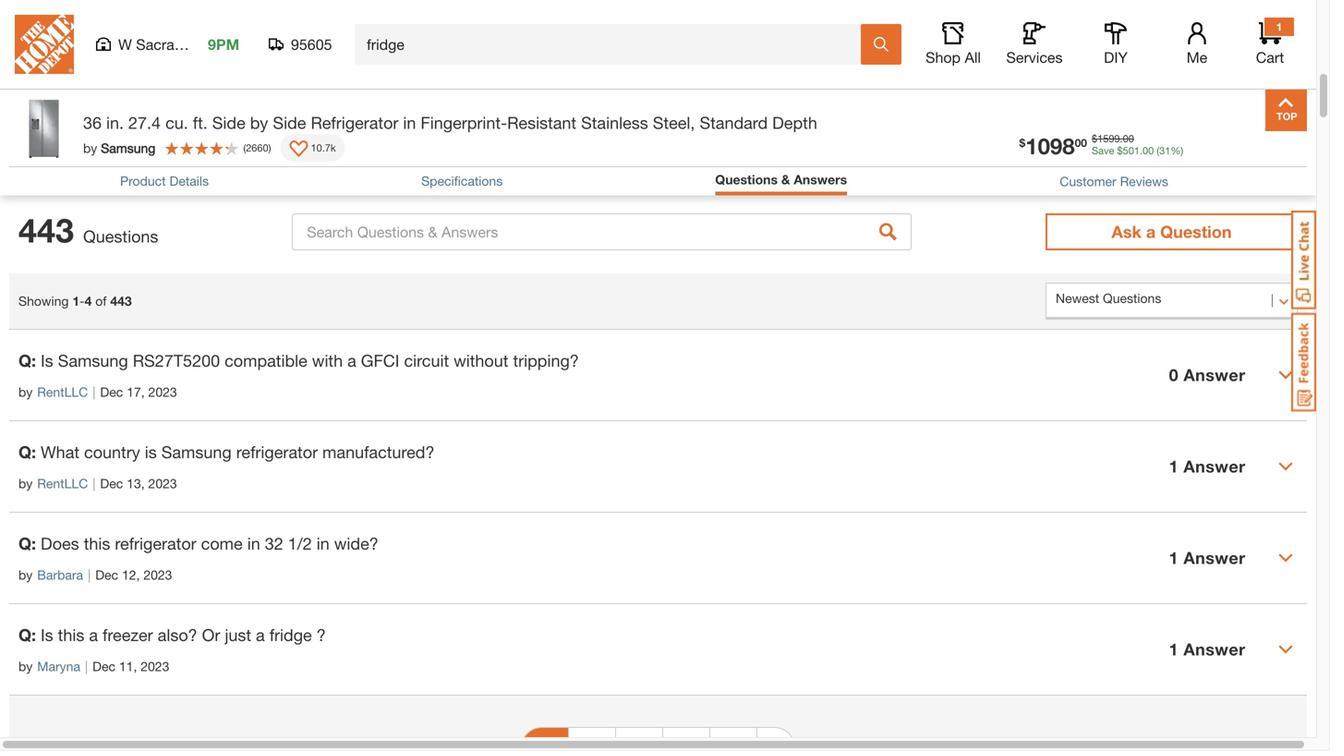 Task type: locate. For each thing, give the bounding box(es) containing it.
1 q: from the top
[[18, 351, 36, 371]]

1 vertical spatial 1 answer
[[1170, 548, 1246, 568]]

side right ft.
[[212, 113, 246, 133]]

navigation
[[521, 714, 796, 751]]

answers for questions & answers 443 questions
[[110, 122, 179, 142]]

refrigerator up 12, at bottom left
[[115, 534, 197, 554]]

answers inside questions & answers 443 questions
[[110, 122, 179, 142]]

by samsung
[[83, 140, 156, 155]]

1 for is this a freezer also? or just a fridge ?
[[1170, 640, 1179, 659]]

1 horizontal spatial .
[[1140, 144, 1143, 156]]

( left %)
[[1157, 144, 1160, 156]]

just
[[225, 625, 251, 645]]

501
[[1123, 144, 1140, 156]]

1 horizontal spatial answers
[[794, 172, 848, 187]]

specifications dimensions: h 70.09 in , w 35.91 in , d 33.5 in
[[9, 46, 271, 91]]

1 horizontal spatial 00
[[1123, 132, 1135, 144]]

1 vertical spatial refrigerator
[[115, 534, 197, 554]]

, right '70.09'
[[143, 75, 147, 91]]

top button
[[1266, 90, 1308, 131]]

2023 right 17,
[[148, 384, 177, 400]]

q: what country is samsung refrigerator manufactured?
[[18, 442, 435, 462]]

services
[[1007, 49, 1063, 66]]

questions & answers 443 questions
[[9, 122, 179, 166]]

product
[[120, 173, 166, 189]]

d
[[219, 75, 228, 91]]

barbara button
[[37, 566, 83, 585]]

443 down dimensions:
[[9, 151, 31, 166]]

a
[[1147, 222, 1156, 242], [348, 351, 357, 371], [89, 625, 98, 645], [256, 625, 265, 645]]

3 q: from the top
[[18, 534, 36, 554]]

answer for wide?
[[1184, 548, 1246, 568]]

| for refrigerator
[[88, 567, 91, 583]]

10.7k
[[311, 142, 336, 154]]

$ right save
[[1118, 144, 1123, 156]]

display image
[[290, 140, 308, 159]]

cu.
[[165, 113, 188, 133]]

(
[[243, 142, 246, 154], [1157, 144, 1160, 156]]

1 is from the top
[[41, 351, 53, 371]]

0 vertical spatial refrigerator
[[236, 442, 318, 462]]

questions down standard
[[716, 172, 778, 187]]

reviews
[[1121, 173, 1169, 189]]

2 is from the top
[[41, 625, 53, 645]]

0 vertical spatial specifications
[[9, 46, 122, 66]]

2023 for refrigerator
[[144, 567, 172, 583]]

( inside $ 1098 00 $ 1599 . 00 save $ 501 . 00 ( 31 %)
[[1157, 144, 1160, 156]]

1 vertical spatial this
[[58, 625, 84, 645]]

2023
[[148, 384, 177, 400], [148, 476, 177, 491], [144, 567, 172, 583], [141, 659, 169, 674]]

1 vertical spatial &
[[782, 172, 791, 187]]

2 caret image from the top
[[1279, 642, 1294, 657]]

&
[[94, 122, 106, 142], [782, 172, 791, 187]]

0 vertical spatial is
[[41, 351, 53, 371]]

product image image
[[14, 99, 74, 159]]

0 vertical spatial w
[[118, 36, 132, 53]]

| for rs27t5200
[[93, 384, 96, 400]]

. right save
[[1121, 132, 1123, 144]]

0 horizontal spatial .
[[1121, 132, 1123, 144]]

q: for q: does this refrigerator come in 32 1/2 in wide?
[[18, 534, 36, 554]]

is up maryna
[[41, 625, 53, 645]]

$ left 501
[[1092, 132, 1098, 144]]

specifications button
[[421, 173, 503, 189], [421, 173, 503, 189]]

& inside questions & answers 443 questions
[[94, 122, 106, 142]]

2023 for is
[[148, 476, 177, 491]]

answers down depth
[[794, 172, 848, 187]]

maryna
[[37, 659, 80, 674]]

q: does this refrigerator come in 32 1/2 in wide?
[[18, 534, 379, 554]]

1 answer for wide?
[[1170, 548, 1246, 568]]

0 vertical spatial &
[[94, 122, 106, 142]]

refrigerator up 32
[[236, 442, 318, 462]]

dec
[[100, 384, 123, 400], [100, 476, 123, 491], [95, 567, 118, 583], [93, 659, 116, 674]]

1 vertical spatial 443
[[18, 210, 74, 250]]

| right maryna
[[85, 659, 88, 674]]

2023 right 13,
[[148, 476, 177, 491]]

questions inside 443 questions
[[83, 226, 158, 246]]

2 q: from the top
[[18, 442, 36, 462]]

36
[[83, 113, 102, 133]]

0 horizontal spatial ,
[[143, 75, 147, 91]]

a right the just
[[256, 625, 265, 645]]

rentllc for what
[[37, 476, 88, 491]]

showing 1 - 4 of 443
[[18, 293, 132, 309]]

0 vertical spatial 1 answer
[[1170, 457, 1246, 476]]

0 horizontal spatial answers
[[110, 122, 179, 142]]

rentllc button down what
[[37, 474, 88, 494]]

1 vertical spatial specifications
[[421, 173, 503, 189]]

1 rentllc button from the top
[[37, 383, 88, 402]]

1 vertical spatial answers
[[794, 172, 848, 187]]

1 horizontal spatial ,
[[212, 75, 215, 91]]

is
[[41, 351, 53, 371], [41, 625, 53, 645]]

1 rentllc from the top
[[37, 384, 88, 400]]

443 up showing on the top of page
[[18, 210, 74, 250]]

ft.
[[193, 113, 208, 133]]

dec for rs27t5200
[[100, 384, 123, 400]]

0 vertical spatial 443
[[9, 151, 31, 166]]

w left the 35.91
[[150, 75, 162, 91]]

2023 right 11,
[[141, 659, 169, 674]]

side up display 'image'
[[273, 113, 306, 133]]

2 rentllc button from the top
[[37, 474, 88, 494]]

?
[[317, 625, 326, 645]]

3 1 answer from the top
[[1170, 640, 1246, 659]]

also?
[[158, 625, 197, 645]]

samsung right the is
[[161, 442, 232, 462]]

2 , from the left
[[212, 75, 215, 91]]

00 left save
[[1075, 136, 1088, 149]]

443 inside questions & answers 443 questions
[[9, 151, 31, 166]]

customer reviews button
[[1060, 173, 1169, 189], [1060, 173, 1169, 189]]

0 vertical spatial caret image
[[1279, 459, 1294, 474]]

w
[[118, 36, 132, 53], [150, 75, 162, 91]]

2 1 answer from the top
[[1170, 548, 1246, 568]]

by
[[250, 113, 268, 133], [83, 140, 97, 155], [18, 384, 33, 400], [18, 476, 33, 491], [18, 567, 33, 583], [18, 659, 33, 674]]

q: down showing on the top of page
[[18, 351, 36, 371]]

caret image for 0 answer
[[1279, 368, 1294, 383]]

1 horizontal spatial w
[[150, 75, 162, 91]]

1 answer from the top
[[1184, 365, 1246, 385]]

0 horizontal spatial side
[[212, 113, 246, 133]]

1 horizontal spatial side
[[273, 113, 306, 133]]

live chat image
[[1292, 211, 1317, 310]]

dec left 13,
[[100, 476, 123, 491]]

& for questions & answers 443 questions
[[94, 122, 106, 142]]

rentllc
[[37, 384, 88, 400], [37, 476, 88, 491]]

w sacramento 9pm
[[118, 36, 239, 53]]

q: left what
[[18, 442, 36, 462]]

| down country
[[93, 476, 96, 491]]

customer
[[1060, 173, 1117, 189]]

a right ask
[[1147, 222, 1156, 242]]

this
[[84, 534, 110, 554], [58, 625, 84, 645]]

|
[[93, 384, 96, 400], [93, 476, 96, 491], [88, 567, 91, 583], [85, 659, 88, 674]]

is for is samsung rs27t5200 compatible with a gfci circuit without tripping?
[[41, 351, 53, 371]]

rentllc button
[[37, 383, 88, 402], [37, 474, 88, 494]]

dec left 12, at bottom left
[[95, 567, 118, 583]]

1 horizontal spatial specifications
[[421, 173, 503, 189]]

0 answer
[[1170, 365, 1246, 385]]

in
[[133, 75, 143, 91], [202, 75, 212, 91], [260, 75, 271, 91], [403, 113, 416, 133], [247, 534, 260, 554], [317, 534, 330, 554]]

0 vertical spatial this
[[84, 534, 110, 554]]

ask
[[1112, 222, 1142, 242]]

1 vertical spatial rentllc
[[37, 476, 88, 491]]

a inside button
[[1147, 222, 1156, 242]]

1 horizontal spatial (
[[1157, 144, 1160, 156]]

0 vertical spatial rentllc
[[37, 384, 88, 400]]

. left 31
[[1140, 144, 1143, 156]]

| left 17,
[[93, 384, 96, 400]]

( left the )
[[243, 142, 246, 154]]

questions
[[9, 122, 90, 142], [34, 151, 93, 166], [716, 172, 778, 187], [83, 226, 158, 246]]

& left in.
[[94, 122, 106, 142]]

dec for a
[[93, 659, 116, 674]]

95605
[[291, 36, 332, 53]]

this up maryna
[[58, 625, 84, 645]]

2 vertical spatial samsung
[[161, 442, 232, 462]]

rentllc down what
[[37, 476, 88, 491]]

2 horizontal spatial 00
[[1143, 144, 1155, 156]]

shop all
[[926, 49, 981, 66]]

1 1 answer from the top
[[1170, 457, 1246, 476]]

1098
[[1026, 132, 1075, 159]]

1 vertical spatial is
[[41, 625, 53, 645]]

manufactured?
[[323, 442, 435, 462]]

1 caret image from the top
[[1279, 368, 1294, 383]]

0 horizontal spatial 00
[[1075, 136, 1088, 149]]

Search Questions & Answers text field
[[292, 213, 912, 250]]

1 inside cart 1
[[1277, 20, 1283, 33]]

specifications down fingerprint-
[[421, 173, 503, 189]]

is down showing on the top of page
[[41, 351, 53, 371]]

questions down dimensions:
[[9, 122, 90, 142]]

4 answer from the top
[[1184, 640, 1246, 659]]

q: up by maryna | dec 11, 2023
[[18, 625, 36, 645]]

cart 1
[[1257, 20, 1285, 66]]

answers for questions & answers
[[794, 172, 848, 187]]

3 answer from the top
[[1184, 548, 1246, 568]]

00 left 31
[[1143, 144, 1155, 156]]

00
[[1123, 132, 1135, 144], [1075, 136, 1088, 149], [1143, 144, 1155, 156]]

w inside specifications dimensions: h 70.09 in , w 35.91 in , d 33.5 in
[[150, 75, 162, 91]]

, left d
[[212, 75, 215, 91]]

questions & answers
[[716, 172, 848, 187]]

rentllc button for what
[[37, 474, 88, 494]]

0 vertical spatial caret image
[[1279, 368, 1294, 383]]

1 vertical spatial rentllc button
[[37, 474, 88, 494]]

rentllc button for is
[[37, 383, 88, 402]]

questions down 36
[[34, 151, 93, 166]]

0 vertical spatial rentllc button
[[37, 383, 88, 402]]

2 caret image from the top
[[1279, 551, 1294, 566]]

specifications for specifications
[[421, 173, 503, 189]]

0 horizontal spatial w
[[118, 36, 132, 53]]

rs27t5200
[[133, 351, 220, 371]]

w up '70.09'
[[118, 36, 132, 53]]

1 for what country is samsung refrigerator manufactured?
[[1170, 457, 1179, 476]]

& down depth
[[782, 172, 791, 187]]

this up by barbara | dec 12, 2023
[[84, 534, 110, 554]]

0 horizontal spatial specifications
[[9, 46, 122, 66]]

in left 32
[[247, 534, 260, 554]]

1 caret image from the top
[[1279, 459, 1294, 474]]

443 right of
[[110, 293, 132, 309]]

2023 right 12, at bottom left
[[144, 567, 172, 583]]

h
[[84, 75, 93, 91]]

dec for is
[[100, 476, 123, 491]]

443
[[9, 151, 31, 166], [18, 210, 74, 250], [110, 293, 132, 309]]

1 horizontal spatial &
[[782, 172, 791, 187]]

q: left does
[[18, 534, 36, 554]]

32
[[265, 534, 283, 554]]

product details
[[120, 173, 209, 189]]

0 horizontal spatial &
[[94, 122, 106, 142]]

rentllc button up what
[[37, 383, 88, 402]]

specifications inside specifications dimensions: h 70.09 in , w 35.91 in , d 33.5 in
[[9, 46, 122, 66]]

2 rentllc from the top
[[37, 476, 88, 491]]

question
[[1161, 222, 1232, 242]]

by for a
[[18, 659, 33, 674]]

2 horizontal spatial $
[[1118, 144, 1123, 156]]

depth
[[773, 113, 818, 133]]

answers up product
[[110, 122, 179, 142]]

95605 button
[[269, 35, 333, 54]]

| right 'barbara' in the bottom left of the page
[[88, 567, 91, 583]]

1 vertical spatial w
[[150, 75, 162, 91]]

,
[[143, 75, 147, 91], [212, 75, 215, 91]]

questions down product
[[83, 226, 158, 246]]

caret image
[[1279, 368, 1294, 383], [1279, 551, 1294, 566]]

0 vertical spatial answers
[[110, 122, 179, 142]]

samsung down in.
[[101, 140, 156, 155]]

specifications up dimensions:
[[9, 46, 122, 66]]

dec left 17,
[[100, 384, 123, 400]]

dec left 11,
[[93, 659, 116, 674]]

specifications for specifications dimensions: h 70.09 in , w 35.91 in , d 33.5 in
[[9, 46, 122, 66]]

1 vertical spatial caret image
[[1279, 642, 1294, 657]]

4 q: from the top
[[18, 625, 36, 645]]

q: for q: is samsung rs27t5200 compatible with a gfci circuit without tripping?
[[18, 351, 36, 371]]

17,
[[127, 384, 145, 400]]

2023 for a
[[141, 659, 169, 674]]

| for is
[[93, 476, 96, 491]]

questions & answers button
[[716, 172, 848, 191], [716, 172, 848, 187]]

caret image
[[1279, 459, 1294, 474], [1279, 642, 1294, 657]]

2 vertical spatial 1 answer
[[1170, 640, 1246, 659]]

31
[[1160, 144, 1171, 156]]

2 answer from the top
[[1184, 457, 1246, 476]]

00 right 1599
[[1123, 132, 1135, 144]]

1 vertical spatial caret image
[[1279, 551, 1294, 566]]

$ left save
[[1020, 136, 1026, 149]]

1 horizontal spatial refrigerator
[[236, 442, 318, 462]]

rentllc up what
[[37, 384, 88, 400]]

q: is this a freezer also? or just a fridge ?
[[18, 625, 326, 645]]

samsung up the by rentllc | dec 17, 2023
[[58, 351, 128, 371]]

answer
[[1184, 365, 1246, 385], [1184, 457, 1246, 476], [1184, 548, 1246, 568], [1184, 640, 1246, 659]]



Task type: describe. For each thing, give the bounding box(es) containing it.
( 2660 )
[[243, 142, 271, 154]]

$ 1098 00 $ 1599 . 00 save $ 501 . 00 ( 31 %)
[[1020, 132, 1184, 159]]

standard
[[700, 113, 768, 133]]

1 for does this refrigerator come in 32 1/2 in wide?
[[1170, 548, 1179, 568]]

1 vertical spatial samsung
[[58, 351, 128, 371]]

by for rs27t5200
[[18, 384, 33, 400]]

without
[[454, 351, 509, 371]]

ask a question button
[[1046, 213, 1298, 250]]

by rentllc | dec 13, 2023
[[18, 476, 177, 491]]

this for refrigerator
[[84, 534, 110, 554]]

1599
[[1098, 132, 1121, 144]]

27.4
[[128, 113, 161, 133]]

36 in. 27.4 cu. ft. side by side refrigerator in fingerprint-resistant stainless steel, standard depth
[[83, 113, 818, 133]]

steel,
[[653, 113, 695, 133]]

cart
[[1257, 49, 1285, 66]]

is for is this a freezer also? or just a fridge ?
[[41, 625, 53, 645]]

2 side from the left
[[273, 113, 306, 133]]

is
[[145, 442, 157, 462]]

does
[[41, 534, 79, 554]]

13,
[[127, 476, 145, 491]]

0 horizontal spatial $
[[1020, 136, 1026, 149]]

services button
[[1005, 22, 1065, 67]]

in.
[[106, 113, 124, 133]]

save
[[1092, 144, 1115, 156]]

by rentllc | dec 17, 2023
[[18, 384, 177, 400]]

q: for q: what country is samsung refrigerator manufactured?
[[18, 442, 36, 462]]

ask a question
[[1112, 222, 1232, 242]]

of
[[95, 293, 107, 309]]

barbara
[[37, 567, 83, 583]]

in right 33.5
[[260, 75, 271, 91]]

0
[[1170, 365, 1179, 385]]

q: is samsung rs27t5200 compatible with a gfci circuit without tripping?
[[18, 351, 579, 371]]

in right the 1/2
[[317, 534, 330, 554]]

wide?
[[334, 534, 379, 554]]

feedback link image
[[1292, 312, 1317, 412]]

& for questions & answers
[[782, 172, 791, 187]]

)
[[269, 142, 271, 154]]

caret image for is this a freezer also? or just a fridge ?
[[1279, 642, 1294, 657]]

shop all button
[[924, 22, 983, 67]]

dec for refrigerator
[[95, 567, 118, 583]]

-
[[80, 293, 85, 309]]

maryna button
[[37, 657, 80, 676]]

me
[[1187, 49, 1208, 66]]

the home depot logo image
[[15, 15, 74, 74]]

details
[[170, 173, 209, 189]]

What can we help you find today? search field
[[367, 25, 860, 64]]

0 vertical spatial samsung
[[101, 140, 156, 155]]

caret image for what country is samsung refrigerator manufactured?
[[1279, 459, 1294, 474]]

diy
[[1104, 49, 1128, 66]]

answer for without
[[1184, 365, 1246, 385]]

answer for fridge
[[1184, 640, 1246, 659]]

what
[[41, 442, 80, 462]]

me button
[[1168, 22, 1227, 67]]

showing
[[18, 293, 69, 309]]

33.5
[[232, 75, 257, 91]]

11,
[[119, 659, 137, 674]]

gfci
[[361, 351, 400, 371]]

diy button
[[1087, 22, 1146, 67]]

country
[[84, 442, 140, 462]]

by maryna | dec 11, 2023
[[18, 659, 169, 674]]

12,
[[122, 567, 140, 583]]

this for a
[[58, 625, 84, 645]]

all
[[965, 49, 981, 66]]

443 questions
[[18, 210, 158, 250]]

70.09
[[97, 75, 129, 91]]

come
[[201, 534, 243, 554]]

in left d
[[202, 75, 212, 91]]

2 vertical spatial 443
[[110, 293, 132, 309]]

fingerprint-
[[421, 113, 507, 133]]

4
[[85, 293, 92, 309]]

10.7k button
[[280, 134, 345, 162]]

1 horizontal spatial $
[[1092, 132, 1098, 144]]

1 side from the left
[[212, 113, 246, 133]]

in left fingerprint-
[[403, 113, 416, 133]]

1/2
[[288, 534, 312, 554]]

tripping?
[[513, 351, 579, 371]]

in right '70.09'
[[133, 75, 143, 91]]

1 answer for fridge
[[1170, 640, 1246, 659]]

customer reviews
[[1060, 173, 1169, 189]]

resistant
[[507, 113, 577, 133]]

circuit
[[404, 351, 449, 371]]

dimensions:
[[9, 75, 80, 91]]

by barbara | dec 12, 2023
[[18, 567, 172, 583]]

a up by maryna | dec 11, 2023
[[89, 625, 98, 645]]

fridge
[[270, 625, 312, 645]]

rentllc for is
[[37, 384, 88, 400]]

35.91
[[166, 75, 198, 91]]

questions element
[[9, 329, 1308, 696]]

0 horizontal spatial (
[[243, 142, 246, 154]]

by for is
[[18, 476, 33, 491]]

sacramento
[[136, 36, 216, 53]]

| for a
[[85, 659, 88, 674]]

0 horizontal spatial refrigerator
[[115, 534, 197, 554]]

a right with on the left top of page
[[348, 351, 357, 371]]

by for refrigerator
[[18, 567, 33, 583]]

shop
[[926, 49, 961, 66]]

1 , from the left
[[143, 75, 147, 91]]

2023 for rs27t5200
[[148, 384, 177, 400]]

refrigerator
[[311, 113, 399, 133]]

or
[[202, 625, 220, 645]]

2660
[[246, 142, 269, 154]]

freezer
[[103, 625, 153, 645]]

caret image for 1 answer
[[1279, 551, 1294, 566]]

q: for q: is this a freezer also? or just a fridge ?
[[18, 625, 36, 645]]

compatible
[[225, 351, 308, 371]]

9pm
[[208, 36, 239, 53]]

with
[[312, 351, 343, 371]]



Task type: vqa. For each thing, say whether or not it's contained in the screenshot.


